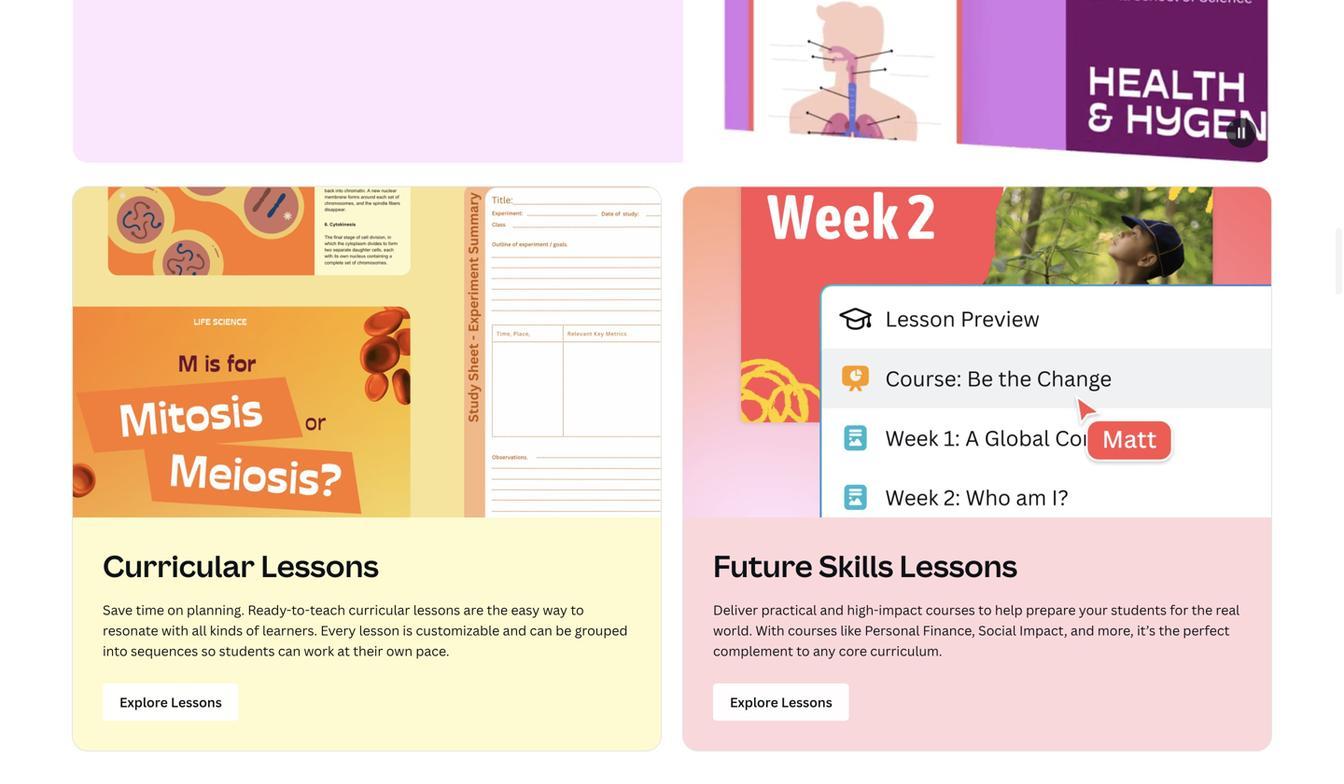 Task type: locate. For each thing, give the bounding box(es) containing it.
work
[[304, 643, 334, 660]]

with
[[161, 622, 189, 640]]

the up "perfect" on the bottom right of the page
[[1192, 602, 1213, 619]]

teach
[[310, 602, 345, 619]]

0 horizontal spatial to
[[571, 602, 584, 619]]

courses
[[926, 602, 975, 619], [788, 622, 837, 640]]

1 horizontal spatial can
[[530, 622, 552, 640]]

every
[[320, 622, 356, 640]]

lessons up the finance,
[[899, 546, 1018, 587]]

lessons
[[261, 546, 379, 587], [899, 546, 1018, 587]]

the
[[487, 602, 508, 619], [1192, 602, 1213, 619], [1159, 622, 1180, 640]]

0 vertical spatial courses
[[926, 602, 975, 619]]

1 vertical spatial students
[[219, 643, 275, 660]]

courses up the finance,
[[926, 602, 975, 619]]

be
[[556, 622, 572, 640]]

to right way
[[571, 602, 584, 619]]

and up like
[[820, 602, 844, 619]]

students inside deliver practical and high-impact courses to help prepare your students for the real world. with courses like personal finance, social impact, and more, it's the perfect complement to any core curriculum.
[[1111, 602, 1167, 619]]

to-
[[291, 602, 310, 619]]

on
[[167, 602, 184, 619]]

can left be
[[530, 622, 552, 640]]

1 vertical spatial courses
[[788, 622, 837, 640]]

0 vertical spatial students
[[1111, 602, 1167, 619]]

lessons up teach
[[261, 546, 379, 587]]

deliver practical and high-impact courses to help prepare your students for the real world. with courses like personal finance, social impact, and more, it's the perfect complement to any core curriculum.
[[713, 602, 1240, 660]]

0 vertical spatial can
[[530, 622, 552, 640]]

into
[[103, 643, 128, 660]]

courses up any at the bottom
[[788, 622, 837, 640]]

future skills lessons
[[713, 546, 1018, 587]]

to
[[571, 602, 584, 619], [978, 602, 992, 619], [796, 643, 810, 660]]

lessons
[[413, 602, 460, 619]]

curriculum.
[[870, 643, 942, 660]]

0 horizontal spatial and
[[503, 622, 527, 640]]

students up it's
[[1111, 602, 1167, 619]]

help
[[995, 602, 1023, 619]]

the inside save time on planning. ready-to-teach curricular lessons are the easy way to resonate with all kinds of learners. every lesson is customizable and can be grouped into sequences so students can work at their own pace.
[[487, 602, 508, 619]]

to left any at the bottom
[[796, 643, 810, 660]]

0 horizontal spatial students
[[219, 643, 275, 660]]

0 horizontal spatial courses
[[788, 622, 837, 640]]

with
[[756, 622, 785, 640]]

students down of
[[219, 643, 275, 660]]

1 horizontal spatial students
[[1111, 602, 1167, 619]]

1 horizontal spatial the
[[1159, 622, 1180, 640]]

0 horizontal spatial lessons
[[261, 546, 379, 587]]

and
[[820, 602, 844, 619], [503, 622, 527, 640], [1071, 622, 1094, 640]]

impact
[[879, 602, 923, 619]]

can down learners.
[[278, 643, 301, 660]]

like
[[840, 622, 862, 640]]

is
[[403, 622, 413, 640]]

students
[[1111, 602, 1167, 619], [219, 643, 275, 660]]

grouped
[[575, 622, 628, 640]]

save
[[103, 602, 133, 619]]

skills
[[819, 546, 893, 587]]

resonate
[[103, 622, 158, 640]]

lesson
[[359, 622, 400, 640]]

core
[[839, 643, 867, 660]]

to left help at the right
[[978, 602, 992, 619]]

high-
[[847, 602, 879, 619]]

1 horizontal spatial courses
[[926, 602, 975, 619]]

can
[[530, 622, 552, 640], [278, 643, 301, 660]]

and down easy
[[503, 622, 527, 640]]

and inside save time on planning. ready-to-teach curricular lessons are the easy way to resonate with all kinds of learners. every lesson is customizable and can be grouped into sequences so students can work at their own pace.
[[503, 622, 527, 640]]

and down your
[[1071, 622, 1094, 640]]

curricular lessons
[[103, 546, 379, 587]]

2 horizontal spatial the
[[1192, 602, 1213, 619]]

2 lessons from the left
[[899, 546, 1018, 587]]

perfect
[[1183, 622, 1230, 640]]

their
[[353, 643, 383, 660]]

the down for
[[1159, 622, 1180, 640]]

1 vertical spatial can
[[278, 643, 301, 660]]

curricular
[[349, 602, 410, 619]]

1 lessons from the left
[[261, 546, 379, 587]]

finance,
[[923, 622, 975, 640]]

are
[[463, 602, 484, 619]]

all
[[192, 622, 207, 640]]

0 horizontal spatial the
[[487, 602, 508, 619]]

social
[[978, 622, 1016, 640]]

impact,
[[1019, 622, 1067, 640]]

0 horizontal spatial can
[[278, 643, 301, 660]]

1 horizontal spatial to
[[796, 643, 810, 660]]

1 horizontal spatial lessons
[[899, 546, 1018, 587]]

future
[[713, 546, 813, 587]]

the right are
[[487, 602, 508, 619]]

sequences
[[131, 643, 198, 660]]

personal
[[865, 622, 920, 640]]



Task type: describe. For each thing, give the bounding box(es) containing it.
any
[[813, 643, 836, 660]]

your
[[1079, 602, 1108, 619]]

own
[[386, 643, 413, 660]]

of
[[246, 622, 259, 640]]

world.
[[713, 622, 752, 640]]

planning.
[[187, 602, 245, 619]]

save time on planning. ready-to-teach curricular lessons are the easy way to resonate with all kinds of learners. every lesson is customizable and can be grouped into sequences so students can work at their own pace.
[[103, 602, 628, 660]]

easy
[[511, 602, 540, 619]]

students inside save time on planning. ready-to-teach curricular lessons are the easy way to resonate with all kinds of learners. every lesson is customizable and can be grouped into sequences so students can work at their own pace.
[[219, 643, 275, 660]]

learners.
[[262, 622, 317, 640]]

real
[[1216, 602, 1240, 619]]

customizable
[[416, 622, 500, 640]]

deliver
[[713, 602, 758, 619]]

1 horizontal spatial and
[[820, 602, 844, 619]]

for
[[1170, 602, 1188, 619]]

at
[[337, 643, 350, 660]]

time
[[136, 602, 164, 619]]

2 horizontal spatial and
[[1071, 622, 1094, 640]]

curricular
[[103, 546, 255, 587]]

kinds
[[210, 622, 243, 640]]

ready-
[[248, 602, 291, 619]]

way
[[543, 602, 567, 619]]

to inside save time on planning. ready-to-teach curricular lessons are the easy way to resonate with all kinds of learners. every lesson is customizable and can be grouped into sequences so students can work at their own pace.
[[571, 602, 584, 619]]

practical
[[761, 602, 817, 619]]

complement
[[713, 643, 793, 660]]

more,
[[1098, 622, 1134, 640]]

it's
[[1137, 622, 1156, 640]]

prepare
[[1026, 602, 1076, 619]]

2 horizontal spatial to
[[978, 602, 992, 619]]

so
[[201, 643, 216, 660]]

pace.
[[416, 643, 449, 660]]



Task type: vqa. For each thing, say whether or not it's contained in the screenshot.
COURSES
yes



